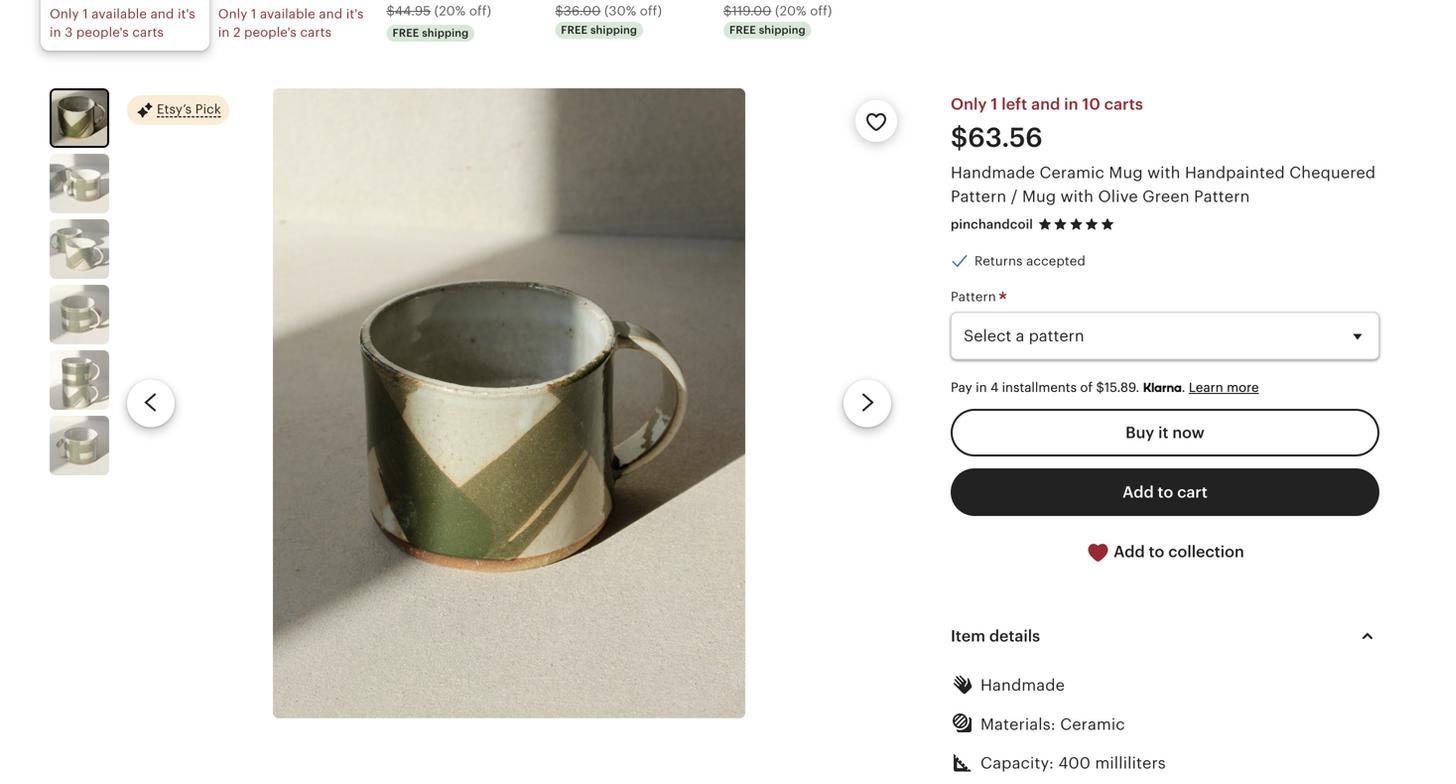 Task type: describe. For each thing, give the bounding box(es) containing it.
$ for 36.00
[[555, 4, 564, 19]]

available for 3 people's carts
[[92, 7, 147, 22]]

off) for 44.95
[[469, 4, 492, 19]]

it's for 2 people's carts
[[346, 7, 364, 22]]

only for 3 people's carts
[[50, 7, 79, 22]]

1 for 2
[[251, 7, 257, 22]]

(20% for 119.00
[[775, 4, 807, 19]]

1 for 3
[[83, 7, 88, 22]]

it's for 3 people's carts
[[178, 7, 195, 22]]

free for 44.95
[[393, 27, 419, 39]]

people's for 3
[[76, 25, 129, 40]]

it
[[1159, 424, 1169, 442]]

to for collection
[[1149, 543, 1165, 561]]

cart
[[1178, 483, 1208, 501]]

in left 2
[[218, 25, 230, 40]]

36.00
[[564, 4, 601, 19]]

1 vertical spatial mug
[[1022, 188, 1056, 206]]

buy it now
[[1126, 424, 1205, 442]]

pay in 4 installments of $15.89. klarna . learn more
[[951, 380, 1259, 395]]

only inside only 1 left and in 10 carts $63.56
[[951, 95, 987, 113]]

materials:
[[981, 716, 1056, 734]]

collection
[[1169, 543, 1245, 561]]

buy
[[1126, 424, 1155, 442]]

pinchandcoil link
[[951, 217, 1033, 232]]

available for 2 people's carts
[[260, 7, 315, 22]]

returns
[[975, 254, 1023, 268]]

10
[[1083, 95, 1101, 113]]

klarna
[[1143, 380, 1182, 395]]

and inside only 1 left and in 10 carts $63.56
[[1032, 95, 1061, 113]]

only 1 left and in 10 carts $63.56
[[951, 95, 1143, 152]]

0 horizontal spatial handmade ceramic mug with handpainted chequered pattern / mug image 1 image
[[52, 90, 107, 146]]

only 1 available and it's in for 3 people's carts
[[50, 7, 195, 40]]

materials: ceramic
[[981, 716, 1125, 734]]

add to collection button
[[951, 528, 1380, 577]]

/
[[1011, 188, 1018, 206]]

(30%
[[605, 4, 636, 19]]

capacity:
[[981, 755, 1054, 772]]

off) for 119.00
[[810, 4, 832, 19]]

etsy's pick
[[157, 102, 221, 116]]

1 horizontal spatial with
[[1148, 164, 1181, 182]]

ceramic for materials:
[[1060, 716, 1125, 734]]

handmade ceramic mug with handpainted chequered pattern / mug image 6 image
[[50, 416, 109, 475]]

learn
[[1189, 380, 1224, 395]]

$ for 44.95
[[387, 4, 395, 19]]

only 1 available and it's in for 2 people's carts
[[218, 7, 364, 40]]

3 people's carts
[[65, 25, 164, 40]]

44.95
[[395, 4, 431, 19]]

400
[[1059, 755, 1091, 772]]

1 horizontal spatial mug
[[1109, 164, 1143, 182]]

add to cart button
[[951, 468, 1380, 516]]

free for 36.00
[[561, 24, 588, 36]]

0 horizontal spatial with
[[1061, 188, 1094, 206]]

pattern down handpainted
[[1194, 188, 1250, 206]]

handmade ceramic mug with handpainted chequered pattern / mug horizontal check image
[[50, 285, 109, 344]]

pay
[[951, 380, 972, 395]]

4
[[991, 380, 999, 395]]

handmade for handmade ceramic mug with handpainted chequered pattern / mug with olive green pattern
[[951, 164, 1035, 182]]

ceramic for handmade
[[1040, 164, 1105, 182]]

carts inside only 1 left and in 10 carts $63.56
[[1105, 95, 1143, 113]]

pattern down returns
[[951, 289, 1000, 304]]

item
[[951, 628, 986, 645]]

only for 2 people's carts
[[218, 7, 248, 22]]

and for 2 people's carts
[[319, 7, 343, 22]]

more
[[1227, 380, 1259, 395]]

$15.89.
[[1096, 380, 1140, 395]]

etsy's
[[157, 102, 192, 116]]

add to cart
[[1123, 483, 1208, 501]]

returns accepted
[[975, 254, 1086, 268]]



Task type: locate. For each thing, give the bounding box(es) containing it.
0 horizontal spatial people's
[[76, 25, 129, 40]]

0 horizontal spatial (20%
[[434, 4, 466, 19]]

3 $ from the left
[[724, 4, 732, 19]]

to inside "button"
[[1149, 543, 1165, 561]]

1 horizontal spatial only 1 available and it's in
[[218, 7, 364, 40]]

$ inside '$ 119.00 (20% off) free shipping'
[[724, 4, 732, 19]]

now
[[1173, 424, 1205, 442]]

ceramic inside "handmade ceramic mug with handpainted chequered pattern / mug with olive green pattern"
[[1040, 164, 1105, 182]]

carts
[[132, 25, 164, 40], [300, 25, 332, 40], [1105, 95, 1143, 113]]

1 off) from the left
[[469, 4, 492, 19]]

1 horizontal spatial $
[[555, 4, 564, 19]]

available
[[92, 7, 147, 22], [260, 7, 315, 22]]

0 vertical spatial mug
[[1109, 164, 1143, 182]]

$ 44.95 (20% off) free shipping
[[387, 4, 492, 39]]

2 only 1 available and it's in from the left
[[218, 7, 364, 40]]

olive
[[1098, 188, 1138, 206]]

2 off) from the left
[[640, 4, 662, 19]]

off) right 119.00
[[810, 4, 832, 19]]

0 horizontal spatial shipping
[[422, 27, 469, 39]]

it's left 44.95
[[346, 7, 364, 22]]

handmade ceramic mug with handpainted chequered pattern / mug with olive green pattern
[[951, 164, 1376, 206]]

(20% right 44.95
[[434, 4, 466, 19]]

add for add to cart
[[1123, 483, 1154, 501]]

only 1 available and it's in
[[50, 7, 195, 40], [218, 7, 364, 40]]

free down 119.00
[[730, 24, 756, 36]]

handmade up 'materials:'
[[981, 677, 1065, 695]]

(20% for 44.95
[[434, 4, 466, 19]]

shipping for 44.95
[[422, 27, 469, 39]]

0 horizontal spatial and
[[150, 7, 174, 22]]

off) right the (30%
[[640, 4, 662, 19]]

shipping down 44.95
[[422, 27, 469, 39]]

2 horizontal spatial $
[[724, 4, 732, 19]]

1 vertical spatial add
[[1114, 543, 1145, 561]]

free inside '$ 36.00 (30% off) free shipping'
[[561, 24, 588, 36]]

1 (20% from the left
[[434, 4, 466, 19]]

(20% right 119.00
[[775, 4, 807, 19]]

ceramic up the olive
[[1040, 164, 1105, 182]]

pattern
[[951, 188, 1007, 206], [1194, 188, 1250, 206], [951, 289, 1000, 304]]

1 horizontal spatial free
[[561, 24, 588, 36]]

details
[[990, 628, 1040, 645]]

installments
[[1002, 380, 1077, 395]]

(20%
[[434, 4, 466, 19], [775, 4, 807, 19]]

2 horizontal spatial and
[[1032, 95, 1061, 113]]

1 horizontal spatial off)
[[640, 4, 662, 19]]

in inside pay in 4 installments of $15.89. klarna . learn more
[[976, 380, 987, 395]]

to left cart
[[1158, 483, 1174, 501]]

2 horizontal spatial off)
[[810, 4, 832, 19]]

handmade for handmade
[[981, 677, 1065, 695]]

accepted
[[1027, 254, 1086, 268]]

with up green
[[1148, 164, 1181, 182]]

free
[[561, 24, 588, 36], [730, 24, 756, 36], [393, 27, 419, 39]]

2 available from the left
[[260, 7, 315, 22]]

it's
[[178, 7, 195, 22], [346, 7, 364, 22]]

2 horizontal spatial free
[[730, 24, 756, 36]]

mug up the olive
[[1109, 164, 1143, 182]]

1 up 3 people's carts
[[83, 7, 88, 22]]

people's
[[76, 25, 129, 40], [244, 25, 297, 40]]

shipping
[[591, 24, 637, 36], [759, 24, 806, 36], [422, 27, 469, 39]]

item details
[[951, 628, 1040, 645]]

3
[[65, 25, 73, 40]]

ceramic
[[1040, 164, 1105, 182], [1060, 716, 1125, 734]]

in left 4
[[976, 380, 987, 395]]

pattern up pinchandcoil link
[[951, 188, 1007, 206]]

ceramic up 400
[[1060, 716, 1125, 734]]

off) for 36.00
[[640, 4, 662, 19]]

free down 36.00
[[561, 24, 588, 36]]

people's right 3
[[76, 25, 129, 40]]

and up 2 people's carts
[[319, 7, 343, 22]]

3 off) from the left
[[810, 4, 832, 19]]

1 it's from the left
[[178, 7, 195, 22]]

1
[[83, 7, 88, 22], [251, 7, 257, 22], [991, 95, 998, 113]]

0 vertical spatial to
[[1158, 483, 1174, 501]]

carts for 3 people's carts
[[132, 25, 164, 40]]

in inside only 1 left and in 10 carts $63.56
[[1064, 95, 1079, 113]]

add to collection
[[1110, 543, 1245, 561]]

1 horizontal spatial only
[[218, 7, 248, 22]]

0 vertical spatial handmade
[[951, 164, 1035, 182]]

to inside button
[[1158, 483, 1174, 501]]

add down the add to cart
[[1114, 543, 1145, 561]]

$
[[387, 4, 395, 19], [555, 4, 564, 19], [724, 4, 732, 19]]

handmade ceramic mug with handpainted chequered pattern / mug image 2 image
[[50, 154, 109, 213]]

add inside "button"
[[1114, 543, 1145, 561]]

(20% inside '$ 119.00 (20% off) free shipping'
[[775, 4, 807, 19]]

shipping inside $ 44.95 (20% off) free shipping
[[422, 27, 469, 39]]

and right left on the right of page
[[1032, 95, 1061, 113]]

handpainted
[[1185, 164, 1285, 182]]

2 it's from the left
[[346, 7, 364, 22]]

capacity: 400 milliliters
[[981, 755, 1166, 772]]

1 horizontal spatial and
[[319, 7, 343, 22]]

1 up 2 people's carts
[[251, 7, 257, 22]]

$ inside $ 44.95 (20% off) free shipping
[[387, 4, 395, 19]]

0 vertical spatial with
[[1148, 164, 1181, 182]]

2 horizontal spatial shipping
[[759, 24, 806, 36]]

carts for 2 people's carts
[[300, 25, 332, 40]]

off) right 44.95
[[469, 4, 492, 19]]

available up 3 people's carts
[[92, 7, 147, 22]]

119.00
[[732, 4, 772, 19]]

1 horizontal spatial (20%
[[775, 4, 807, 19]]

2 people's carts
[[233, 25, 332, 40]]

and up 3 people's carts
[[150, 7, 174, 22]]

0 horizontal spatial $
[[387, 4, 395, 19]]

1 horizontal spatial it's
[[346, 7, 364, 22]]

free inside '$ 119.00 (20% off) free shipping'
[[730, 24, 756, 36]]

handmade inside "handmade ceramic mug with handpainted chequered pattern / mug with olive green pattern"
[[951, 164, 1035, 182]]

0 vertical spatial add
[[1123, 483, 1154, 501]]

learn more button
[[1189, 380, 1259, 395]]

shipping inside '$ 36.00 (30% off) free shipping'
[[591, 24, 637, 36]]

$ for 119.00
[[724, 4, 732, 19]]

1 vertical spatial ceramic
[[1060, 716, 1125, 734]]

0 horizontal spatial it's
[[178, 7, 195, 22]]

0 horizontal spatial available
[[92, 7, 147, 22]]

with left the olive
[[1061, 188, 1094, 206]]

in left 3
[[50, 25, 61, 40]]

1 people's from the left
[[76, 25, 129, 40]]

off) inside $ 44.95 (20% off) free shipping
[[469, 4, 492, 19]]

2 horizontal spatial 1
[[991, 95, 998, 113]]

in
[[50, 25, 61, 40], [218, 25, 230, 40], [1064, 95, 1079, 113], [976, 380, 987, 395]]

etsy's pick button
[[127, 94, 229, 126]]

2 $ from the left
[[555, 4, 564, 19]]

1 horizontal spatial 1
[[251, 7, 257, 22]]

it's up the etsy's pick
[[178, 7, 195, 22]]

shipping for 119.00
[[759, 24, 806, 36]]

2
[[233, 25, 241, 40]]

only up $63.56
[[951, 95, 987, 113]]

only up 2
[[218, 7, 248, 22]]

1 horizontal spatial shipping
[[591, 24, 637, 36]]

0 horizontal spatial 1
[[83, 7, 88, 22]]

handmade up /
[[951, 164, 1035, 182]]

2 horizontal spatial only
[[951, 95, 987, 113]]

carts right 10
[[1105, 95, 1143, 113]]

mug
[[1109, 164, 1143, 182], [1022, 188, 1056, 206]]

add
[[1123, 483, 1154, 501], [1114, 543, 1145, 561]]

0 horizontal spatial off)
[[469, 4, 492, 19]]

1 horizontal spatial people's
[[244, 25, 297, 40]]

people's for 2
[[244, 25, 297, 40]]

handmade
[[951, 164, 1035, 182], [981, 677, 1065, 695]]

people's right 2
[[244, 25, 297, 40]]

1 horizontal spatial available
[[260, 7, 315, 22]]

buy it now button
[[951, 409, 1380, 457]]

1 inside only 1 left and in 10 carts $63.56
[[991, 95, 998, 113]]

to left collection
[[1149, 543, 1165, 561]]

1 vertical spatial to
[[1149, 543, 1165, 561]]

shipping for 36.00
[[591, 24, 637, 36]]

1 available from the left
[[92, 7, 147, 22]]

$ inside '$ 36.00 (30% off) free shipping'
[[555, 4, 564, 19]]

mug right /
[[1022, 188, 1056, 206]]

off) inside '$ 119.00 (20% off) free shipping'
[[810, 4, 832, 19]]

(20% inside $ 44.95 (20% off) free shipping
[[434, 4, 466, 19]]

shipping down 119.00
[[759, 24, 806, 36]]

2 horizontal spatial carts
[[1105, 95, 1143, 113]]

free for 119.00
[[730, 24, 756, 36]]

handmade ceramic mug with handpainted chequered pattern / mug image 5 image
[[50, 350, 109, 410]]

only
[[50, 7, 79, 22], [218, 7, 248, 22], [951, 95, 987, 113]]

available up 2 people's carts
[[260, 7, 315, 22]]

pick
[[195, 102, 221, 116]]

only up 3
[[50, 7, 79, 22]]

0 horizontal spatial carts
[[132, 25, 164, 40]]

1 $ from the left
[[387, 4, 395, 19]]

carts right 2
[[300, 25, 332, 40]]

to
[[1158, 483, 1174, 501], [1149, 543, 1165, 561]]

1 horizontal spatial handmade ceramic mug with handpainted chequered pattern / mug image 1 image
[[273, 88, 746, 719]]

1 only 1 available and it's in from the left
[[50, 7, 195, 40]]

free down 44.95
[[393, 27, 419, 39]]

pinchandcoil
[[951, 217, 1033, 232]]

$ 36.00 (30% off) free shipping
[[555, 4, 662, 36]]

in left 10
[[1064, 95, 1079, 113]]

chequered
[[1290, 164, 1376, 182]]

with
[[1148, 164, 1181, 182], [1061, 188, 1094, 206]]

add for add to collection
[[1114, 543, 1145, 561]]

off)
[[469, 4, 492, 19], [640, 4, 662, 19], [810, 4, 832, 19]]

$63.56
[[951, 123, 1043, 152]]

1 vertical spatial with
[[1061, 188, 1094, 206]]

0 horizontal spatial free
[[393, 27, 419, 39]]

handmade ceramic mug with handpainted chequered pattern / mug image 1 image
[[273, 88, 746, 719], [52, 90, 107, 146]]

shipping down the (30%
[[591, 24, 637, 36]]

.
[[1182, 380, 1186, 395]]

shipping inside '$ 119.00 (20% off) free shipping'
[[759, 24, 806, 36]]

free inside $ 44.95 (20% off) free shipping
[[393, 27, 419, 39]]

and for 3 people's carts
[[150, 7, 174, 22]]

of
[[1080, 380, 1093, 395]]

off) inside '$ 36.00 (30% off) free shipping'
[[640, 4, 662, 19]]

1 horizontal spatial carts
[[300, 25, 332, 40]]

2 (20% from the left
[[775, 4, 807, 19]]

add inside button
[[1123, 483, 1154, 501]]

handmade ceramic mug with handpainted chequered pattern / mug image 3 image
[[50, 219, 109, 279]]

0 horizontal spatial only
[[50, 7, 79, 22]]

green
[[1143, 188, 1190, 206]]

carts right 3
[[132, 25, 164, 40]]

0 vertical spatial ceramic
[[1040, 164, 1105, 182]]

item details button
[[933, 613, 1398, 660]]

$ 119.00 (20% off) free shipping
[[724, 4, 832, 36]]

0 horizontal spatial only 1 available and it's in
[[50, 7, 195, 40]]

0 horizontal spatial mug
[[1022, 188, 1056, 206]]

milliliters
[[1095, 755, 1166, 772]]

1 left left on the right of page
[[991, 95, 998, 113]]

2 people's from the left
[[244, 25, 297, 40]]

1 vertical spatial handmade
[[981, 677, 1065, 695]]

to for cart
[[1158, 483, 1174, 501]]

left
[[1002, 95, 1028, 113]]

and
[[150, 7, 174, 22], [319, 7, 343, 22], [1032, 95, 1061, 113]]

add left cart
[[1123, 483, 1154, 501]]



Task type: vqa. For each thing, say whether or not it's contained in the screenshot.
Off) corresponding to 36.00
yes



